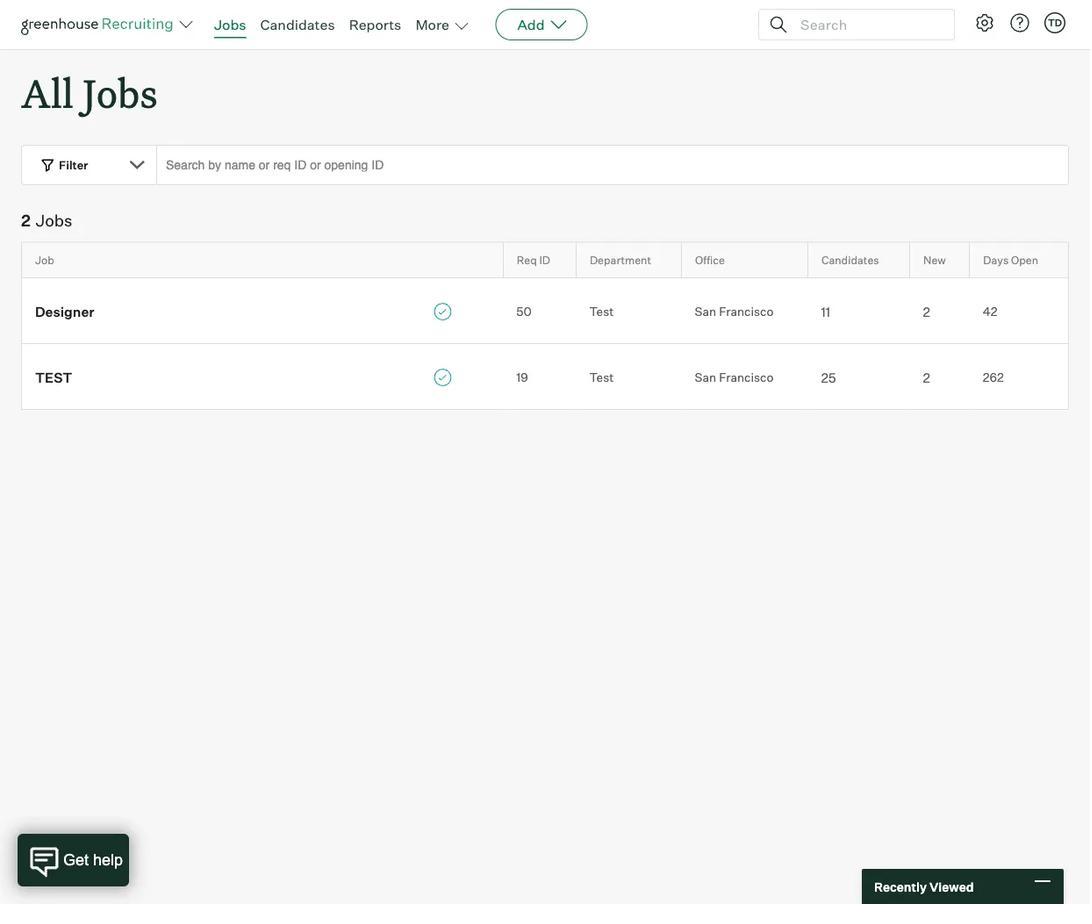 Task type: describe. For each thing, give the bounding box(es) containing it.
td button
[[1042, 9, 1070, 37]]

test link
[[22, 367, 503, 387]]

Search text field
[[797, 12, 939, 37]]

42
[[983, 304, 998, 319]]

req
[[517, 254, 537, 267]]

san francisco for test
[[695, 370, 774, 385]]

san francisco for designer
[[695, 304, 774, 319]]

test for test
[[590, 370, 614, 385]]

designer link
[[22, 301, 503, 321]]

50
[[517, 304, 532, 319]]

days
[[984, 254, 1009, 267]]

francisco for test
[[719, 370, 774, 385]]

2 jobs
[[21, 211, 72, 230]]

req id
[[517, 254, 551, 267]]

test
[[35, 369, 72, 386]]

td
[[1049, 17, 1063, 29]]

262
[[983, 370, 1005, 385]]

2 link for designer
[[910, 302, 970, 320]]

td button
[[1045, 12, 1066, 33]]

san for designer
[[695, 304, 717, 319]]

new
[[924, 254, 947, 267]]

test for designer
[[590, 304, 614, 319]]

1 horizontal spatial candidates
[[822, 254, 880, 267]]

id
[[540, 254, 551, 267]]

department
[[590, 254, 652, 267]]

san for test
[[695, 370, 717, 385]]

more
[[416, 16, 450, 33]]

office
[[696, 254, 725, 267]]

more link
[[416, 16, 471, 35]]

0 vertical spatial 2
[[21, 211, 31, 230]]

more button
[[416, 14, 492, 35]]

2 for test
[[924, 370, 931, 385]]

jobs for all jobs
[[83, 67, 158, 119]]

2 horizontal spatial jobs
[[214, 16, 246, 33]]

11 link
[[808, 302, 910, 320]]

jobs for 2 jobs
[[36, 211, 72, 230]]

11
[[822, 304, 831, 320]]



Task type: locate. For each thing, give the bounding box(es) containing it.
1 vertical spatial 2
[[924, 304, 931, 320]]

all
[[21, 67, 74, 119]]

2 for designer
[[924, 304, 931, 320]]

1 francisco from the top
[[719, 304, 774, 319]]

francisco left 25
[[719, 370, 774, 385]]

2
[[21, 211, 31, 230], [924, 304, 931, 320], [924, 370, 931, 385]]

viewed
[[930, 879, 974, 895]]

0 vertical spatial francisco
[[719, 304, 774, 319]]

2 link for test
[[910, 368, 970, 386]]

job
[[35, 254, 54, 267]]

candidates link
[[260, 16, 335, 33]]

test down department
[[590, 304, 614, 319]]

jobs left candidates link
[[214, 16, 246, 33]]

1 horizontal spatial jobs
[[83, 67, 158, 119]]

0 horizontal spatial jobs
[[36, 211, 72, 230]]

0 vertical spatial candidates
[[260, 16, 335, 33]]

add button
[[496, 9, 588, 40]]

1 vertical spatial 2 link
[[910, 368, 970, 386]]

recently viewed
[[875, 879, 974, 895]]

filter
[[59, 158, 88, 172]]

francisco for designer
[[719, 304, 774, 319]]

Search by name or req ID or opening ID text field
[[156, 145, 1070, 185]]

1 san francisco from the top
[[695, 304, 774, 319]]

0 vertical spatial jobs
[[214, 16, 246, 33]]

2 vertical spatial jobs
[[36, 211, 72, 230]]

0 vertical spatial 2 link
[[910, 302, 970, 320]]

25 link
[[808, 368, 910, 386]]

san
[[695, 304, 717, 319], [695, 370, 717, 385]]

0 vertical spatial san
[[695, 304, 717, 319]]

jobs
[[214, 16, 246, 33], [83, 67, 158, 119], [36, 211, 72, 230]]

designer
[[35, 303, 95, 320]]

candidates
[[260, 16, 335, 33], [822, 254, 880, 267]]

configure image
[[975, 12, 996, 33]]

0 vertical spatial test
[[590, 304, 614, 319]]

0 horizontal spatial candidates
[[260, 16, 335, 33]]

25
[[822, 370, 837, 385]]

candidates right jobs link at the top left
[[260, 16, 335, 33]]

greenhouse recruiting image
[[21, 14, 179, 35]]

1 vertical spatial jobs
[[83, 67, 158, 119]]

test
[[590, 304, 614, 319], [590, 370, 614, 385]]

1 test from the top
[[590, 304, 614, 319]]

2 2 link from the top
[[910, 368, 970, 386]]

2 link left 42
[[910, 302, 970, 320]]

add
[[518, 16, 545, 33]]

1 vertical spatial test
[[590, 370, 614, 385]]

jobs down greenhouse recruiting image
[[83, 67, 158, 119]]

2 vertical spatial 2
[[924, 370, 931, 385]]

all jobs
[[21, 67, 158, 119]]

candidates up 11 link at the top of page
[[822, 254, 880, 267]]

francisco
[[719, 304, 774, 319], [719, 370, 774, 385]]

2 link left 262
[[910, 368, 970, 386]]

open
[[1012, 254, 1039, 267]]

2 francisco from the top
[[719, 370, 774, 385]]

1 vertical spatial san francisco
[[695, 370, 774, 385]]

reports
[[349, 16, 402, 33]]

francisco down office
[[719, 304, 774, 319]]

san francisco
[[695, 304, 774, 319], [695, 370, 774, 385]]

1 vertical spatial francisco
[[719, 370, 774, 385]]

2 test from the top
[[590, 370, 614, 385]]

days open
[[984, 254, 1039, 267]]

jobs link
[[214, 16, 246, 33]]

1 vertical spatial candidates
[[822, 254, 880, 267]]

19
[[517, 370, 529, 385]]

2 link
[[910, 302, 970, 320], [910, 368, 970, 386]]

reports link
[[349, 16, 402, 33]]

0 vertical spatial san francisco
[[695, 304, 774, 319]]

jobs up job
[[36, 211, 72, 230]]

2 san francisco from the top
[[695, 370, 774, 385]]

test right 19
[[590, 370, 614, 385]]

recently
[[875, 879, 927, 895]]

1 2 link from the top
[[910, 302, 970, 320]]

1 vertical spatial san
[[695, 370, 717, 385]]

1 san from the top
[[695, 304, 717, 319]]

2 san from the top
[[695, 370, 717, 385]]



Task type: vqa. For each thing, say whether or not it's contained in the screenshot.
TEST's 'San'
yes



